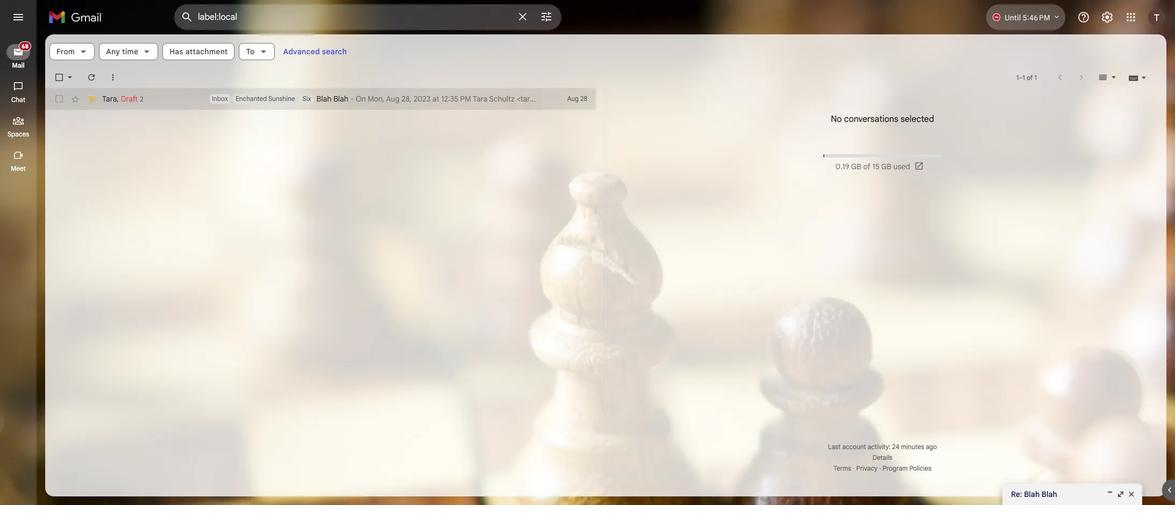 Task type: describe. For each thing, give the bounding box(es) containing it.
policies
[[909, 465, 931, 473]]

1 horizontal spatial tara
[[473, 94, 487, 104]]

0.19
[[835, 162, 849, 172]]

nah.
[[713, 94, 728, 104]]

mail
[[12, 61, 25, 69]]

aug 28
[[567, 95, 587, 103]]

support image
[[1077, 11, 1090, 24]]

0 horizontal spatial aug
[[386, 94, 400, 104]]

2 · from the left
[[879, 465, 881, 473]]

gmail image
[[48, 6, 107, 28]]

2
[[140, 95, 143, 103]]

no conversations selected
[[831, 114, 934, 125]]

0.19 gb of 15 gb used
[[835, 162, 910, 172]]

main menu image
[[12, 11, 25, 24]]

chat
[[11, 96, 25, 104]]

draft
[[121, 94, 138, 104]]

from
[[56, 47, 75, 56]]

12:35
[[441, 94, 458, 104]]

1 · from the left
[[853, 465, 855, 473]]

enchanted
[[235, 95, 267, 103]]

,
[[117, 94, 119, 104]]

none checkbox inside the no conversations selected main content
[[54, 94, 65, 104]]

schultz
[[489, 94, 515, 104]]

-
[[350, 94, 354, 104]]

terms
[[833, 465, 851, 473]]

Search in mail text field
[[198, 12, 510, 23]]

1 nah from the left
[[684, 94, 697, 104]]

navigation containing mail
[[0, 34, 38, 505]]

terms link
[[833, 465, 851, 473]]

68 link
[[6, 41, 31, 60]]

toggle split pane mode image
[[1098, 72, 1108, 83]]

re: blah blah
[[1011, 490, 1057, 500]]

row inside the no conversations selected main content
[[45, 88, 728, 110]]

advanced search button
[[279, 42, 351, 61]]

28,
[[401, 94, 412, 104]]

ago
[[926, 443, 937, 451]]

wrote:
[[611, 94, 632, 104]]

meet heading
[[0, 165, 37, 173]]

attachment
[[185, 47, 228, 56]]

mail heading
[[0, 61, 37, 70]]

details link
[[873, 454, 892, 462]]

Search in mail search field
[[174, 4, 561, 30]]

any
[[106, 47, 120, 56]]

1 horizontal spatial of
[[1027, 73, 1033, 81]]

tara , draft 2
[[102, 94, 143, 104]]

no conversations selected main content
[[45, 34, 1166, 497]]

minutes
[[901, 443, 924, 451]]

any time button
[[99, 43, 158, 60]]

has attachment
[[170, 47, 228, 56]]

activity:
[[868, 443, 891, 451]]

clear search image
[[512, 6, 533, 27]]

program
[[883, 465, 908, 473]]

account
[[842, 443, 866, 451]]

conversations
[[844, 114, 898, 125]]

1 blah from the left
[[651, 94, 666, 104]]

pop out image
[[1116, 490, 1125, 499]]

program policies link
[[883, 465, 931, 473]]



Task type: vqa. For each thing, say whether or not it's contained in the screenshot.
checkbox
yes



Task type: locate. For each thing, give the bounding box(es) containing it.
2023
[[413, 94, 430, 104]]

0 horizontal spatial of
[[863, 162, 870, 172]]

spaces heading
[[0, 130, 37, 139]]

privacy
[[856, 465, 878, 473]]

close image
[[1127, 490, 1136, 499]]

68
[[22, 42, 29, 50]]

spaces
[[7, 130, 29, 138]]

1 – 1 of 1
[[1016, 73, 1037, 81]]

·
[[853, 465, 855, 473], [879, 465, 881, 473]]

tara right pm
[[473, 94, 487, 104]]

aug left the 28
[[567, 95, 579, 103]]

sunshine
[[268, 95, 295, 103]]

row containing tara
[[45, 88, 728, 110]]

chat heading
[[0, 96, 37, 104]]

aug
[[386, 94, 400, 104], [567, 95, 579, 103]]

0 horizontal spatial gb
[[851, 162, 861, 172]]

aug left 28,
[[386, 94, 400, 104]]

None checkbox
[[54, 72, 65, 83]]

blah left nah.
[[668, 94, 682, 104]]

gb right 0.19
[[851, 162, 861, 172]]

2 gb from the left
[[881, 162, 891, 172]]

refresh image
[[86, 72, 97, 83]]

search in mail image
[[177, 8, 197, 27]]

six
[[303, 95, 311, 103]]

time
[[122, 47, 138, 56]]

blah
[[316, 94, 331, 104], [333, 94, 348, 104], [634, 94, 649, 104], [1024, 490, 1040, 500], [1042, 490, 1057, 500]]

re:
[[1011, 490, 1022, 500]]

has
[[170, 47, 183, 56]]

gb right 15 on the top
[[881, 162, 891, 172]]

pm
[[460, 94, 471, 104]]

of right –
[[1027, 73, 1033, 81]]

tara left draft at the left of the page
[[102, 94, 117, 104]]

15
[[872, 162, 879, 172]]

blah
[[651, 94, 666, 104], [668, 94, 682, 104]]

2 horizontal spatial 1
[[1034, 73, 1037, 81]]

1 1 from the left
[[1016, 73, 1019, 81]]

advanced
[[283, 47, 320, 56]]

1 horizontal spatial aug
[[567, 95, 579, 103]]

at
[[432, 94, 439, 104]]

28
[[580, 95, 587, 103]]

to
[[246, 47, 255, 56]]

blah right wrote:
[[651, 94, 666, 104]]

follow link to manage storage image
[[914, 161, 925, 172]]

2 blah from the left
[[668, 94, 682, 104]]

1 horizontal spatial 1
[[1023, 73, 1025, 81]]

–
[[1019, 73, 1023, 81]]

from button
[[49, 43, 95, 60]]

enchanted sunshine
[[235, 95, 295, 103]]

· right terms
[[853, 465, 855, 473]]

1 horizontal spatial nah
[[699, 94, 712, 104]]

3 1 from the left
[[1034, 73, 1037, 81]]

none checkbox inside the no conversations selected main content
[[54, 72, 65, 83]]

2 1 from the left
[[1023, 73, 1025, 81]]

0 horizontal spatial nah
[[684, 94, 697, 104]]

None checkbox
[[54, 94, 65, 104]]

tara
[[102, 94, 117, 104], [473, 94, 487, 104]]

of left 15 on the top
[[863, 162, 870, 172]]

row
[[45, 88, 728, 110]]

on
[[356, 94, 366, 104]]

blah blah - on mon, aug 28, 2023 at 12:35 pm tara schultz <tarashultz49@gmail.com> wrote: blah blah blah nah nah nah.
[[316, 94, 728, 104]]

last
[[828, 443, 841, 451]]

24
[[892, 443, 899, 451]]

0 horizontal spatial 1
[[1016, 73, 1019, 81]]

advanced search options image
[[536, 6, 557, 27]]

more image
[[108, 72, 118, 83]]

select input tool image
[[1141, 73, 1147, 82]]

1 gb from the left
[[851, 162, 861, 172]]

used
[[893, 162, 910, 172]]

no
[[831, 114, 842, 125]]

navigation
[[0, 34, 38, 505]]

has attachment button
[[163, 43, 235, 60]]

selected
[[901, 114, 934, 125]]

of
[[1027, 73, 1033, 81], [863, 162, 870, 172]]

1 horizontal spatial blah
[[668, 94, 682, 104]]

gb
[[851, 162, 861, 172], [881, 162, 891, 172]]

details
[[873, 454, 892, 462]]

1 horizontal spatial ·
[[879, 465, 881, 473]]

search
[[322, 47, 347, 56]]

0 horizontal spatial blah
[[651, 94, 666, 104]]

1 vertical spatial of
[[863, 162, 870, 172]]

minimize image
[[1106, 490, 1114, 499]]

2 nah from the left
[[699, 94, 712, 104]]

0 horizontal spatial ·
[[853, 465, 855, 473]]

inbox
[[212, 95, 228, 103]]

nah
[[684, 94, 697, 104], [699, 94, 712, 104]]

mon,
[[368, 94, 384, 104]]

advanced search
[[283, 47, 347, 56]]

last account activity: 24 minutes ago details terms · privacy · program policies
[[828, 443, 937, 473]]

<tarashultz49@gmail.com>
[[517, 94, 609, 104]]

0 horizontal spatial tara
[[102, 94, 117, 104]]

· down the details 'link'
[[879, 465, 881, 473]]

any time
[[106, 47, 138, 56]]

meet
[[11, 165, 26, 173]]

to button
[[239, 43, 275, 60]]

1
[[1016, 73, 1019, 81], [1023, 73, 1025, 81], [1034, 73, 1037, 81]]

1 horizontal spatial gb
[[881, 162, 891, 172]]

settings image
[[1101, 11, 1114, 24]]

privacy link
[[856, 465, 878, 473]]

0 vertical spatial of
[[1027, 73, 1033, 81]]



